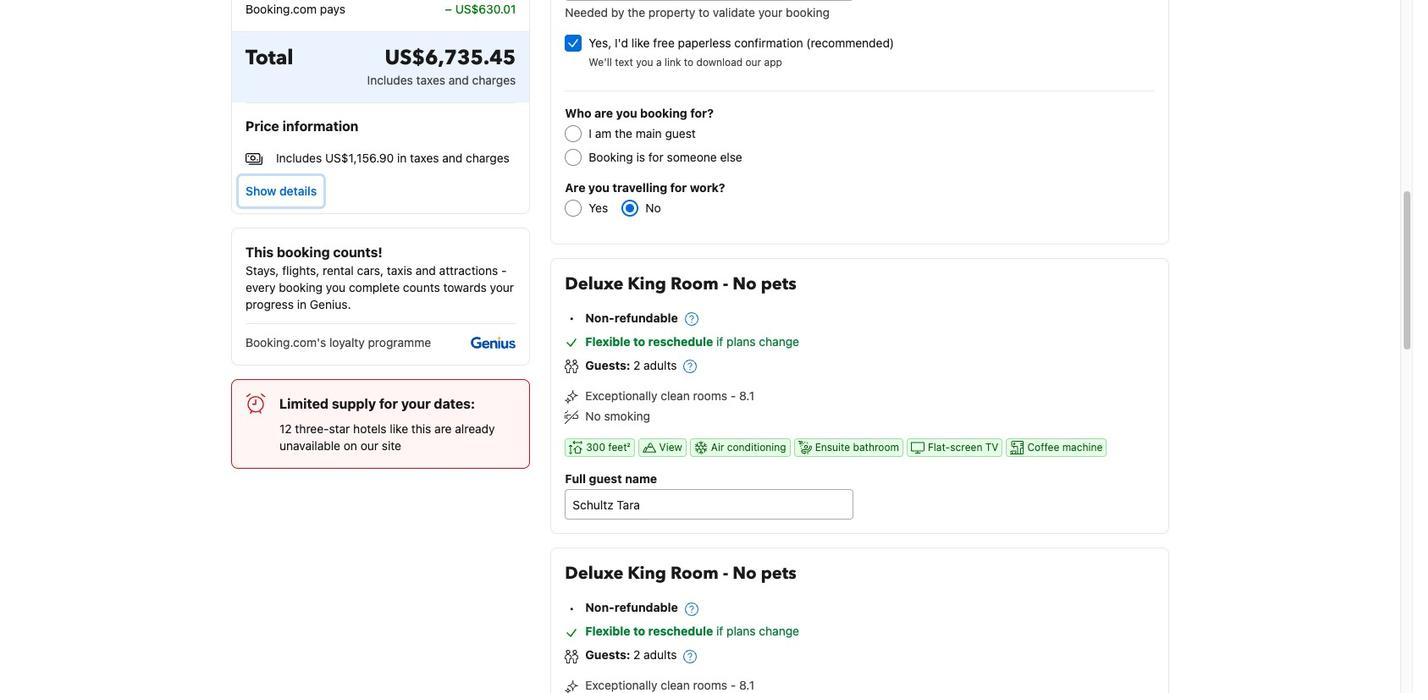 Task type: describe. For each thing, give the bounding box(es) containing it.
1 non- from the top
[[585, 311, 615, 325]]

who are you booking for? element
[[565, 105, 1155, 166]]

1 deluxe from the top
[[565, 273, 624, 296]]

price
[[246, 119, 279, 134]]

1 king from the top
[[628, 273, 666, 296]]

taxis
[[387, 263, 413, 277]]

information
[[283, 119, 359, 134]]

pays
[[320, 2, 345, 16]]

complete
[[349, 280, 400, 294]]

coffee machine
[[1028, 441, 1103, 454]]

supply
[[332, 396, 376, 411]]

12 three-star hotels like this are already unavailable on our site
[[279, 421, 495, 453]]

we'll
[[589, 56, 612, 69]]

on
[[344, 438, 357, 453]]

ensuite bathroom
[[815, 441, 899, 454]]

12
[[279, 421, 292, 436]]

site
[[382, 438, 401, 453]]

includes us$1,156.90 in taxes and charges
[[276, 151, 510, 165]]

flights,
[[282, 263, 320, 277]]

1 room from the top
[[671, 273, 719, 296]]

booking.com's loyalty programme
[[246, 335, 431, 349]]

2 deluxe king room - no pets from the top
[[565, 563, 797, 585]]

1 clean from the top
[[661, 389, 690, 403]]

text
[[615, 56, 633, 69]]

1 refundable from the top
[[615, 311, 678, 325]]

who are you booking for?
[[565, 106, 714, 120]]

1 vertical spatial guest
[[589, 472, 622, 486]]

who
[[565, 106, 592, 120]]

limited
[[279, 396, 329, 411]]

needed
[[565, 5, 608, 19]]

Full guest name text field
[[565, 490, 853, 520]]

1 guests: from the top
[[585, 358, 631, 373]]

2 king from the top
[[628, 563, 666, 585]]

1 reschedule from the top
[[648, 335, 713, 349]]

download
[[697, 56, 743, 69]]

counts
[[403, 280, 440, 294]]

validate
[[713, 5, 755, 19]]

1 exceptionally clean rooms - 8.1 from the top
[[585, 389, 755, 403]]

for?
[[690, 106, 714, 120]]

2 guests: 2 adults from the top
[[585, 648, 677, 663]]

is
[[636, 150, 645, 164]]

are you travelling for work? element
[[552, 180, 1155, 217]]

three-
[[295, 421, 329, 436]]

1 vertical spatial taxes
[[410, 151, 439, 165]]

booking.com
[[246, 2, 317, 16]]

yes,
[[589, 36, 612, 50]]

main
[[636, 126, 662, 141]]

am
[[595, 126, 612, 141]]

0 vertical spatial are
[[595, 106, 613, 120]]

air
[[711, 441, 724, 454]]

no inside "are you travelling for work?" "element"
[[646, 201, 661, 215]]

0 vertical spatial charges
[[472, 73, 516, 87]]

us$1,156.90
[[325, 151, 394, 165]]

confirmation
[[735, 36, 803, 50]]

limited supply  for your dates:
[[279, 396, 475, 411]]

every
[[246, 280, 276, 294]]

details
[[279, 183, 317, 198]]

2 reschedule from the top
[[648, 624, 713, 639]]

a
[[656, 56, 662, 69]]

you up i am the main guest
[[616, 106, 637, 120]]

1 flexible from the top
[[585, 335, 631, 349]]

2 horizontal spatial your
[[759, 5, 783, 19]]

show details
[[246, 183, 317, 198]]

- inside the this booking counts! stays, flights, rental cars, taxis and attractions - every booking you complete counts towards your progress in genius.
[[501, 263, 507, 277]]

like inside 12 three-star hotels like this are already unavailable on our site
[[390, 421, 408, 436]]

1 plans from the top
[[727, 335, 756, 349]]

air conditioning
[[711, 441, 786, 454]]

work?
[[690, 180, 725, 195]]

hotels
[[353, 421, 387, 436]]

genius.
[[310, 297, 351, 311]]

1 rooms from the top
[[693, 389, 727, 403]]

2 2 from the top
[[633, 648, 641, 663]]

smoking
[[604, 409, 650, 423]]

300 feet²
[[586, 441, 631, 454]]

booking
[[589, 150, 633, 164]]

2 adults from the top
[[644, 648, 677, 663]]

1 if from the top
[[717, 335, 723, 349]]

full
[[565, 472, 586, 486]]

conditioning
[[727, 441, 786, 454]]

1 guests: 2 adults from the top
[[585, 358, 677, 373]]

1 exceptionally from the top
[[585, 389, 658, 403]]

our inside the yes, i'd like free paperless confirmation (recommended) we'll text you a link to download our app
[[746, 56, 762, 69]]

attractions
[[439, 263, 498, 277]]

progress
[[246, 297, 294, 311]]

screen
[[950, 441, 983, 454]]

booking up 'flights,'
[[277, 244, 330, 260]]

booking is for someone else
[[589, 150, 743, 164]]

needed by the property to validate your booking
[[565, 5, 830, 19]]

the for main
[[615, 126, 633, 141]]

i am the main guest
[[589, 126, 696, 141]]

else
[[720, 150, 743, 164]]

like inside the yes, i'd like free paperless confirmation (recommended) we'll text you a link to download our app
[[632, 36, 650, 50]]

limited supply  for your dates: status
[[231, 379, 530, 469]]

property
[[649, 5, 696, 19]]

300
[[586, 441, 606, 454]]

travelling
[[613, 180, 667, 195]]

− us$630.01
[[445, 2, 516, 16]]

in inside the this booking counts! stays, flights, rental cars, taxis and attractions - every booking you complete counts towards your progress in genius.
[[297, 297, 307, 311]]

1 vertical spatial charges
[[466, 151, 510, 165]]

you inside "element"
[[589, 180, 610, 195]]

includes for includes taxes and charges
[[367, 73, 413, 87]]

programme
[[368, 335, 431, 349]]

guest inside who are you booking for? element
[[665, 126, 696, 141]]

by
[[611, 5, 625, 19]]

full guest name
[[565, 472, 657, 486]]

this
[[246, 244, 274, 260]]

name
[[625, 472, 657, 486]]

to inside the yes, i'd like free paperless confirmation (recommended) we'll text you a link to download our app
[[684, 56, 694, 69]]

2 flexible from the top
[[585, 624, 631, 639]]



Task type: vqa. For each thing, say whether or not it's contained in the screenshot.
summary
no



Task type: locate. For each thing, give the bounding box(es) containing it.
unavailable
[[279, 438, 340, 453]]

0 vertical spatial and
[[449, 73, 469, 87]]

2 exceptionally from the top
[[585, 679, 658, 693]]

clean
[[661, 389, 690, 403], [661, 679, 690, 693]]

1 vertical spatial deluxe
[[565, 563, 624, 585]]

2 8.1 from the top
[[739, 679, 755, 693]]

star
[[329, 421, 350, 436]]

price information
[[246, 119, 359, 134]]

free
[[653, 36, 675, 50]]

2 non- from the top
[[585, 601, 615, 615]]

0 vertical spatial clean
[[661, 389, 690, 403]]

are right this
[[435, 421, 452, 436]]

1 vertical spatial change
[[759, 624, 799, 639]]

ensuite
[[815, 441, 850, 454]]

0 vertical spatial for
[[649, 150, 664, 164]]

show
[[246, 183, 276, 198]]

like right i'd
[[632, 36, 650, 50]]

1 vertical spatial your
[[490, 280, 514, 294]]

0 vertical spatial taxes
[[416, 73, 445, 87]]

1 vertical spatial pets
[[761, 563, 797, 585]]

0 vertical spatial guests: 2 adults
[[585, 358, 677, 373]]

1 vertical spatial flexible to reschedule if plans change
[[585, 624, 799, 639]]

booking.com's
[[246, 335, 326, 349]]

bathroom
[[853, 441, 899, 454]]

tv
[[986, 441, 999, 454]]

1 vertical spatial refundable
[[615, 601, 678, 615]]

refundable
[[615, 311, 678, 325], [615, 601, 678, 615]]

2 flexible to reschedule if plans change from the top
[[585, 624, 799, 639]]

1 vertical spatial are
[[435, 421, 452, 436]]

1 vertical spatial •
[[569, 601, 575, 615]]

1 vertical spatial guests:
[[585, 648, 631, 663]]

1 vertical spatial if
[[717, 624, 723, 639]]

1 pets from the top
[[761, 273, 797, 296]]

reschedule
[[648, 335, 713, 349], [648, 624, 713, 639]]

includes down us$6,735.45
[[367, 73, 413, 87]]

are inside 12 three-star hotels like this are already unavailable on our site
[[435, 421, 452, 436]]

you left a
[[636, 56, 653, 69]]

booking up confirmation
[[786, 5, 830, 19]]

1 vertical spatial the
[[615, 126, 633, 141]]

1 vertical spatial reschedule
[[648, 624, 713, 639]]

1 8.1 from the top
[[739, 389, 755, 403]]

0 horizontal spatial guest
[[589, 472, 622, 486]]

•
[[569, 311, 575, 325], [569, 601, 575, 615]]

1 non-refundable from the top
[[585, 311, 678, 325]]

your inside status
[[401, 396, 431, 411]]

0 vertical spatial like
[[632, 36, 650, 50]]

0 vertical spatial reschedule
[[648, 335, 713, 349]]

loyalty
[[329, 335, 365, 349]]

in right "us$1,156.90"
[[397, 151, 407, 165]]

booking.com pays
[[246, 2, 345, 16]]

1 vertical spatial non-refundable
[[585, 601, 678, 615]]

0 vertical spatial change
[[759, 335, 799, 349]]

cars,
[[357, 263, 384, 277]]

yes, i'd like free paperless confirmation (recommended) we'll text you a link to download our app
[[589, 36, 894, 69]]

(recommended)
[[807, 36, 894, 50]]

you inside the this booking counts! stays, flights, rental cars, taxis and attractions - every booking you complete counts towards your progress in genius.
[[326, 280, 346, 294]]

1 vertical spatial exceptionally clean rooms - 8.1
[[585, 679, 755, 693]]

are
[[565, 180, 586, 195]]

our inside 12 three-star hotels like this are already unavailable on our site
[[361, 438, 379, 453]]

1 vertical spatial 2
[[633, 648, 641, 663]]

our left "app"
[[746, 56, 762, 69]]

0 vertical spatial refundable
[[615, 311, 678, 325]]

0 horizontal spatial for
[[379, 396, 398, 411]]

+1 text field
[[565, 0, 853, 1]]

0 vertical spatial rooms
[[693, 389, 727, 403]]

your inside the this booking counts! stays, flights, rental cars, taxis and attractions - every booking you complete counts towards your progress in genius.
[[490, 280, 514, 294]]

paperless
[[678, 36, 731, 50]]

includes taxes and charges
[[367, 73, 516, 87]]

1 adults from the top
[[644, 358, 677, 373]]

for for else
[[649, 150, 664, 164]]

and inside the this booking counts! stays, flights, rental cars, taxis and attractions - every booking you complete counts towards your progress in genius.
[[416, 263, 436, 277]]

0 horizontal spatial are
[[435, 421, 452, 436]]

your right towards
[[490, 280, 514, 294]]

2 vertical spatial for
[[379, 396, 398, 411]]

room
[[671, 273, 719, 296], [671, 563, 719, 585]]

0 vertical spatial flexible
[[585, 335, 631, 349]]

exceptionally
[[585, 389, 658, 403], [585, 679, 658, 693]]

1 horizontal spatial for
[[649, 150, 664, 164]]

you inside the yes, i'd like free paperless confirmation (recommended) we'll text you a link to download our app
[[636, 56, 653, 69]]

1 vertical spatial like
[[390, 421, 408, 436]]

in
[[397, 151, 407, 165], [297, 297, 307, 311]]

2 rooms from the top
[[693, 679, 727, 693]]

0 vertical spatial the
[[628, 5, 645, 19]]

1 deluxe king room - no pets from the top
[[565, 273, 797, 296]]

0 vertical spatial exceptionally clean rooms - 8.1
[[585, 389, 755, 403]]

0 horizontal spatial your
[[401, 396, 431, 411]]

2 clean from the top
[[661, 679, 690, 693]]

taxes right "us$1,156.90"
[[410, 151, 439, 165]]

booking
[[786, 5, 830, 19], [640, 106, 688, 120], [277, 244, 330, 260], [279, 280, 323, 294]]

2 deluxe from the top
[[565, 563, 624, 585]]

0 vertical spatial in
[[397, 151, 407, 165]]

guest up someone
[[665, 126, 696, 141]]

flexible
[[585, 335, 631, 349], [585, 624, 631, 639]]

1 horizontal spatial like
[[632, 36, 650, 50]]

2 horizontal spatial for
[[670, 180, 687, 195]]

1 vertical spatial deluxe king room - no pets
[[565, 563, 797, 585]]

0 vertical spatial adults
[[644, 358, 677, 373]]

1 vertical spatial rooms
[[693, 679, 727, 693]]

app
[[764, 56, 782, 69]]

taxes
[[416, 73, 445, 87], [410, 151, 439, 165]]

0 vertical spatial includes
[[367, 73, 413, 87]]

1 vertical spatial room
[[671, 563, 719, 585]]

1 flexible to reschedule if plans change from the top
[[585, 335, 799, 349]]

the right am
[[615, 126, 633, 141]]

i'd
[[615, 36, 628, 50]]

2
[[633, 358, 641, 373], [633, 648, 641, 663]]

0 horizontal spatial includes
[[276, 151, 322, 165]]

someone
[[667, 150, 717, 164]]

1 vertical spatial flexible
[[585, 624, 631, 639]]

1 horizontal spatial in
[[397, 151, 407, 165]]

flat-
[[928, 441, 950, 454]]

your up confirmation
[[759, 5, 783, 19]]

1 vertical spatial exceptionally
[[585, 679, 658, 693]]

towards
[[443, 280, 487, 294]]

0 vertical spatial king
[[628, 273, 666, 296]]

your
[[759, 5, 783, 19], [490, 280, 514, 294], [401, 396, 431, 411]]

1 vertical spatial plans
[[727, 624, 756, 639]]

1 horizontal spatial includes
[[367, 73, 413, 87]]

1 horizontal spatial are
[[595, 106, 613, 120]]

and down us$6,735.45
[[449, 73, 469, 87]]

0 vertical spatial your
[[759, 5, 783, 19]]

for inside status
[[379, 396, 398, 411]]

0 vertical spatial flexible to reschedule if plans change
[[585, 335, 799, 349]]

for
[[649, 150, 664, 164], [670, 180, 687, 195], [379, 396, 398, 411]]

0 vertical spatial our
[[746, 56, 762, 69]]

rental
[[323, 263, 354, 277]]

you up yes
[[589, 180, 610, 195]]

1 • from the top
[[569, 311, 575, 325]]

0 vertical spatial pets
[[761, 273, 797, 296]]

1 vertical spatial king
[[628, 563, 666, 585]]

for for dates:
[[379, 396, 398, 411]]

0 vertical spatial if
[[717, 335, 723, 349]]

1 vertical spatial guests: 2 adults
[[585, 648, 677, 663]]

2 if from the top
[[717, 624, 723, 639]]

for inside "element"
[[670, 180, 687, 195]]

the right by
[[628, 5, 645, 19]]

includes down "price information"
[[276, 151, 322, 165]]

are up am
[[595, 106, 613, 120]]

guests:
[[585, 358, 631, 373], [585, 648, 631, 663]]

deluxe king room - no pets
[[565, 273, 797, 296], [565, 563, 797, 585]]

0 vertical spatial deluxe king room - no pets
[[565, 273, 797, 296]]

for left work? in the top of the page
[[670, 180, 687, 195]]

2 refundable from the top
[[615, 601, 678, 615]]

i
[[589, 126, 592, 141]]

are
[[595, 106, 613, 120], [435, 421, 452, 436]]

and up the "counts"
[[416, 263, 436, 277]]

includes
[[367, 73, 413, 87], [276, 151, 322, 165]]

non-refundable
[[585, 311, 678, 325], [585, 601, 678, 615]]

1 vertical spatial our
[[361, 438, 379, 453]]

booking up main
[[640, 106, 688, 120]]

like up site
[[390, 421, 408, 436]]

1 2 from the top
[[633, 358, 641, 373]]

1 vertical spatial includes
[[276, 151, 322, 165]]

2 • from the top
[[569, 601, 575, 615]]

1 horizontal spatial guest
[[665, 126, 696, 141]]

1 vertical spatial clean
[[661, 679, 690, 693]]

link
[[665, 56, 681, 69]]

the inside who are you booking for? element
[[615, 126, 633, 141]]

your up this
[[401, 396, 431, 411]]

this
[[411, 421, 431, 436]]

flat-screen tv
[[928, 441, 999, 454]]

0 vertical spatial room
[[671, 273, 719, 296]]

for right is
[[649, 150, 664, 164]]

blue genius logo image
[[471, 337, 516, 349], [471, 337, 516, 349]]

0 vertical spatial non-
[[585, 311, 615, 325]]

1 horizontal spatial our
[[746, 56, 762, 69]]

view
[[659, 441, 682, 454]]

0 horizontal spatial our
[[361, 438, 379, 453]]

includes for includes us$1,156.90 in taxes and charges
[[276, 151, 322, 165]]

2 plans from the top
[[727, 624, 756, 639]]

guest
[[665, 126, 696, 141], [589, 472, 622, 486]]

you down "rental"
[[326, 280, 346, 294]]

for up hotels
[[379, 396, 398, 411]]

already
[[455, 421, 495, 436]]

booking down 'flights,'
[[279, 280, 323, 294]]

total
[[246, 44, 293, 72]]

-
[[501, 263, 507, 277], [723, 273, 729, 296], [731, 389, 736, 403], [723, 563, 729, 585], [731, 679, 736, 693]]

1 vertical spatial non-
[[585, 601, 615, 615]]

1 vertical spatial and
[[442, 151, 463, 165]]

guest right full
[[589, 472, 622, 486]]

1 change from the top
[[759, 335, 799, 349]]

in left genius.
[[297, 297, 307, 311]]

2 vertical spatial your
[[401, 396, 431, 411]]

2 pets from the top
[[761, 563, 797, 585]]

2 room from the top
[[671, 563, 719, 585]]

0 vertical spatial 2
[[633, 358, 641, 373]]

0 vertical spatial guest
[[665, 126, 696, 141]]

our
[[746, 56, 762, 69], [361, 438, 379, 453]]

king
[[628, 273, 666, 296], [628, 563, 666, 585]]

2 change from the top
[[759, 624, 799, 639]]

stays,
[[246, 263, 279, 277]]

show details button
[[239, 176, 324, 206]]

and down "includes taxes and charges"
[[442, 151, 463, 165]]

0 vertical spatial non-refundable
[[585, 311, 678, 325]]

2 guests: from the top
[[585, 648, 631, 663]]

are you travelling for work?
[[565, 180, 725, 195]]

2 non-refundable from the top
[[585, 601, 678, 615]]

0 vertical spatial exceptionally
[[585, 389, 658, 403]]

1 vertical spatial for
[[670, 180, 687, 195]]

counts!
[[333, 244, 383, 260]]

and
[[449, 73, 469, 87], [442, 151, 463, 165], [416, 263, 436, 277]]

0 vertical spatial •
[[569, 311, 575, 325]]

taxes down us$6,735.45
[[416, 73, 445, 87]]

0 vertical spatial plans
[[727, 335, 756, 349]]

deluxe
[[565, 273, 624, 296], [565, 563, 624, 585]]

2 exceptionally clean rooms - 8.1 from the top
[[585, 679, 755, 693]]

2 vertical spatial and
[[416, 263, 436, 277]]

0 vertical spatial 8.1
[[739, 389, 755, 403]]

feet²
[[608, 441, 631, 454]]

this booking counts! stays, flights, rental cars, taxis and attractions - every booking you complete counts towards your progress in genius.
[[246, 244, 514, 311]]

machine
[[1063, 441, 1103, 454]]

change
[[759, 335, 799, 349], [759, 624, 799, 639]]

0 horizontal spatial in
[[297, 297, 307, 311]]

yes
[[589, 201, 608, 215]]

dates:
[[434, 396, 475, 411]]

the for property
[[628, 5, 645, 19]]

1 vertical spatial in
[[297, 297, 307, 311]]

our down hotels
[[361, 438, 379, 453]]

coffee
[[1028, 441, 1060, 454]]

0 horizontal spatial like
[[390, 421, 408, 436]]

0 vertical spatial deluxe
[[565, 273, 624, 296]]

1 horizontal spatial your
[[490, 280, 514, 294]]

0 vertical spatial guests:
[[585, 358, 631, 373]]

1 vertical spatial 8.1
[[739, 679, 755, 693]]

1 vertical spatial adults
[[644, 648, 677, 663]]



